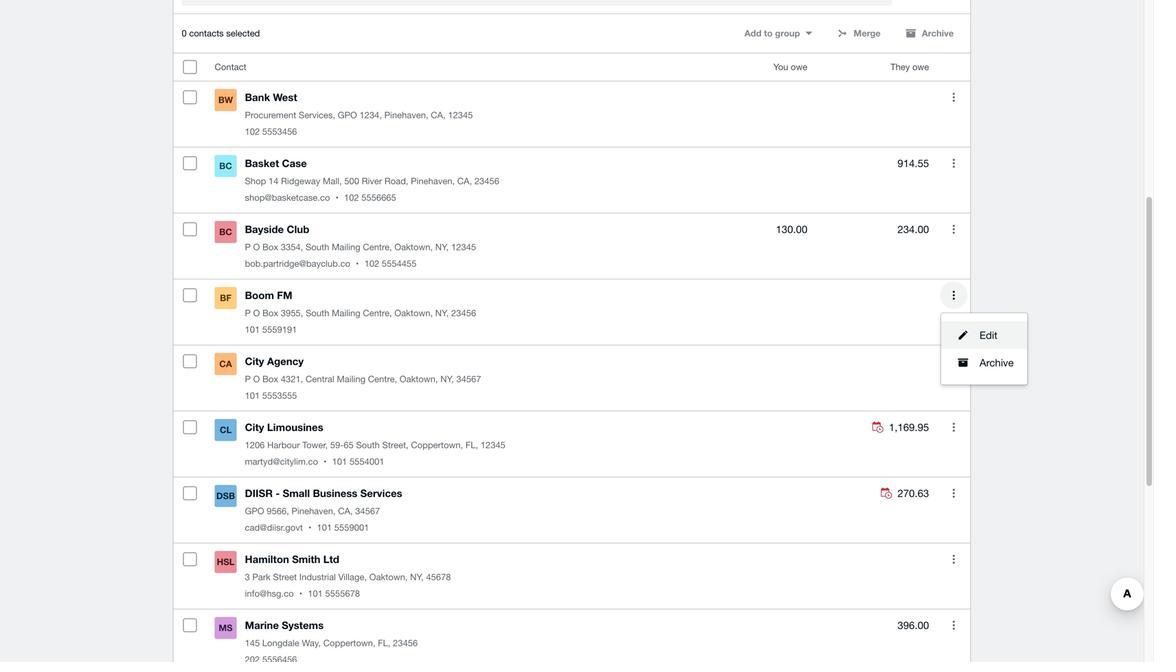Task type: vqa. For each thing, say whether or not it's contained in the screenshot.
Dashboard LINK
no



Task type: locate. For each thing, give the bounding box(es) containing it.
o inside "boom fm p o box 3955, south mailing centre, oaktown, ny, 23456 101 5559191"
[[253, 308, 260, 318]]

500
[[345, 176, 359, 186]]

longdale
[[262, 638, 300, 648]]

fl, inside "city limousines 1206 harbour tower, 59-65 south street, coppertown, fl, 12345 martyd@citylim.co • 101 5554001"
[[466, 440, 479, 450]]

0 vertical spatial p
[[245, 242, 251, 252]]

• down mall,
[[336, 192, 339, 203]]

centre, up 5554455
[[363, 242, 392, 252]]

coppertown,
[[411, 440, 463, 450], [324, 638, 376, 648]]

mailing for club
[[332, 242, 361, 252]]

edit button
[[942, 322, 1028, 349]]

bc
[[219, 161, 232, 171], [219, 227, 232, 237]]

2 vertical spatial mailing
[[337, 374, 366, 384]]

1 vertical spatial south
[[306, 308, 330, 318]]

102 down 'procurement'
[[245, 126, 260, 137]]

101 inside "boom fm p o box 3955, south mailing centre, oaktown, ny, 23456 101 5559191"
[[245, 324, 260, 335]]

1 vertical spatial mailing
[[332, 308, 361, 318]]

pinehaven, down small at the left bottom of page
[[292, 506, 336, 516]]

owe right you
[[791, 62, 808, 72]]

0 horizontal spatial owe
[[791, 62, 808, 72]]

1 vertical spatial ca,
[[458, 176, 472, 186]]

ny, inside bayside club p o box 3354, south mailing centre, oaktown, ny, 12345 bob.partridge@bayclub.co • 102 5554455
[[436, 242, 449, 252]]

101 down 59-
[[332, 456, 347, 467]]

cad@diisr.govt
[[245, 522, 303, 533]]

1 o from the top
[[253, 242, 260, 252]]

101 for city agency
[[245, 390, 260, 401]]

oaktown, for bayside club
[[395, 242, 433, 252]]

0 horizontal spatial fl,
[[378, 638, 391, 648]]

p inside bayside club p o box 3354, south mailing centre, oaktown, ny, 12345 bob.partridge@bayclub.co • 102 5554455
[[245, 242, 251, 252]]

0 vertical spatial o
[[253, 242, 260, 252]]

bayside
[[245, 223, 284, 236]]

list box containing edit
[[942, 313, 1028, 385]]

basket case shop 14 ridgeway mall, 500 river road, pinehaven, ca, 23456 shop@basketcase.co • 102 5556665
[[245, 157, 500, 203]]

0 horizontal spatial gpo
[[245, 506, 264, 516]]

oaktown,
[[395, 242, 433, 252], [395, 308, 433, 318], [400, 374, 438, 384], [370, 572, 408, 582]]

box inside "boom fm p o box 3955, south mailing centre, oaktown, ny, 23456 101 5559191"
[[263, 308, 279, 318]]

101 inside diisr - small business services gpo 9566, pinehaven, ca, 34567 cad@diisr.govt • 101 5559001
[[317, 522, 332, 533]]

ca
[[219, 359, 232, 369]]

0 vertical spatial mailing
[[332, 242, 361, 252]]

south
[[306, 242, 330, 252], [306, 308, 330, 318], [356, 440, 380, 450]]

mailing
[[332, 242, 361, 252], [332, 308, 361, 318], [337, 374, 366, 384]]

box for boom
[[263, 308, 279, 318]]

diisr
[[245, 487, 273, 500]]

0 vertical spatial box
[[263, 242, 279, 252]]

archive button up they owe
[[898, 22, 963, 44]]

3
[[245, 572, 250, 582]]

2 o from the top
[[253, 308, 260, 318]]

p left 4321,
[[245, 374, 251, 384]]

0 horizontal spatial 34567
[[356, 506, 380, 516]]

marine
[[245, 619, 279, 632]]

pinehaven, inside 'basket case shop 14 ridgeway mall, 500 river road, pinehaven, ca, 23456 shop@basketcase.co • 102 5556665'
[[411, 176, 455, 186]]

more row options image for city agency
[[941, 348, 968, 375]]

3 o from the top
[[253, 374, 260, 384]]

3955,
[[281, 308, 303, 318]]

mailing inside city agency p o box 4321, central mailing centre, oaktown, ny, 34567 101 5553555
[[337, 374, 366, 384]]

0 vertical spatial coppertown,
[[411, 440, 463, 450]]

•
[[336, 192, 339, 203], [356, 258, 359, 269], [324, 456, 327, 467], [309, 522, 312, 533], [299, 588, 303, 599]]

mailing inside "boom fm p o box 3955, south mailing centre, oaktown, ny, 23456 101 5559191"
[[332, 308, 361, 318]]

centre, down 5554455
[[363, 308, 392, 318]]

396.00 link
[[898, 617, 930, 634]]

basket
[[245, 157, 279, 170]]

• inside "city limousines 1206 harbour tower, 59-65 south street, coppertown, fl, 12345 martyd@citylim.co • 101 5554001"
[[324, 456, 327, 467]]

pinehaven, inside diisr - small business services gpo 9566, pinehaven, ca, 34567 cad@diisr.govt • 101 5559001
[[292, 506, 336, 516]]

• for bayside club
[[356, 258, 359, 269]]

south inside "boom fm p o box 3955, south mailing centre, oaktown, ny, 23456 101 5559191"
[[306, 308, 330, 318]]

396.00
[[898, 619, 930, 631]]

101 left the 5559001
[[317, 522, 332, 533]]

2 owe from the left
[[913, 62, 930, 72]]

101 for diisr - small business services
[[317, 522, 332, 533]]

1 vertical spatial p
[[245, 308, 251, 318]]

bc for bayside club
[[219, 227, 232, 237]]

they owe
[[891, 62, 930, 72]]

gpo down diisr
[[245, 506, 264, 516]]

archive inside list box
[[980, 357, 1015, 369]]

3 more row options image from the top
[[954, 489, 956, 498]]

0 horizontal spatial archive
[[923, 28, 955, 39]]

group
[[942, 313, 1028, 385]]

bc left basket
[[219, 161, 232, 171]]

1 vertical spatial centre,
[[363, 308, 392, 318]]

hsl
[[217, 557, 235, 567]]

0 vertical spatial more row options image
[[954, 225, 956, 234]]

bc left 'bayside'
[[219, 227, 232, 237]]

oaktown, inside "boom fm p o box 3955, south mailing centre, oaktown, ny, 23456 101 5559191"
[[395, 308, 433, 318]]

o for bayside
[[253, 242, 260, 252]]

• inside hamilton smith ltd 3 park street industrial village, oaktown, ny, 45678 info@hsg.co • 101 5555678
[[299, 588, 303, 599]]

ca, inside 'basket case shop 14 ridgeway mall, 500 river road, pinehaven, ca, 23456 shop@basketcase.co • 102 5556665'
[[458, 176, 472, 186]]

1 horizontal spatial ca,
[[431, 110, 446, 120]]

• for city limousines
[[324, 456, 327, 467]]

2 horizontal spatial 102
[[365, 258, 380, 269]]

0 vertical spatial pinehaven,
[[385, 110, 429, 120]]

you owe
[[774, 62, 808, 72]]

270.63 link
[[882, 485, 930, 502]]

1 vertical spatial bc
[[219, 227, 232, 237]]

ny, inside city agency p o box 4321, central mailing centre, oaktown, ny, 34567 101 5553555
[[441, 374, 454, 384]]

archive up they owe
[[923, 28, 955, 39]]

list box
[[942, 313, 1028, 385]]

centre, for bayside club
[[363, 242, 392, 252]]

0 vertical spatial 102
[[245, 126, 260, 137]]

more row options image right 234.00 link
[[954, 225, 956, 234]]

102 left 5554455
[[365, 258, 380, 269]]

more row options image
[[954, 93, 956, 102], [954, 159, 956, 168], [941, 348, 968, 375], [954, 423, 956, 432], [954, 555, 956, 564], [954, 621, 956, 630]]

2 vertical spatial 23456
[[393, 638, 418, 648]]

1,169.95
[[890, 421, 930, 433]]

archive down edit
[[980, 357, 1015, 369]]

1 vertical spatial gpo
[[245, 506, 264, 516]]

14
[[269, 176, 279, 186]]

mailing up bob.partridge@bayclub.co
[[332, 242, 361, 252]]

0 vertical spatial fl,
[[466, 440, 479, 450]]

more row options image for city limousines
[[954, 423, 956, 432]]

101 for boom fm
[[245, 324, 260, 335]]

0 vertical spatial city
[[245, 355, 264, 368]]

2 vertical spatial ca,
[[338, 506, 353, 516]]

marine systems
[[245, 619, 324, 632]]

archive
[[923, 28, 955, 39], [980, 357, 1015, 369]]

street
[[273, 572, 297, 582]]

coppertown, right the street,
[[411, 440, 463, 450]]

more row options image up edit button
[[954, 291, 956, 300]]

1 horizontal spatial owe
[[913, 62, 930, 72]]

0 vertical spatial centre,
[[363, 242, 392, 252]]

12345 inside "city limousines 1206 harbour tower, 59-65 south street, coppertown, fl, 12345 martyd@citylim.co • 101 5554001"
[[481, 440, 506, 450]]

2 vertical spatial 102
[[365, 258, 380, 269]]

box down 'bayside'
[[263, 242, 279, 252]]

ca, right road,
[[458, 176, 472, 186]]

archive button
[[898, 22, 963, 44], [942, 349, 1028, 377]]

box inside city agency p o box 4321, central mailing centre, oaktown, ny, 34567 101 5553555
[[263, 374, 279, 384]]

101 left 5553555
[[245, 390, 260, 401]]

• left 5554455
[[356, 258, 359, 269]]

oaktown, for boom fm
[[395, 308, 433, 318]]

limousines
[[267, 421, 324, 434]]

merge
[[854, 28, 881, 39]]

12345 inside bayside club p o box 3354, south mailing centre, oaktown, ny, 12345 bob.partridge@bayclub.co • 102 5554455
[[452, 242, 476, 252]]

5559191
[[262, 324, 297, 335]]

more row options image for marine systems
[[954, 621, 956, 630]]

1 vertical spatial city
[[245, 421, 264, 434]]

o inside bayside club p o box 3354, south mailing centre, oaktown, ny, 12345 bob.partridge@bayclub.co • 102 5554455
[[253, 242, 260, 252]]

1 vertical spatial box
[[263, 308, 279, 318]]

101 inside city agency p o box 4321, central mailing centre, oaktown, ny, 34567 101 5553555
[[245, 390, 260, 401]]

south inside "city limousines 1206 harbour tower, 59-65 south street, coppertown, fl, 12345 martyd@citylim.co • 101 5554001"
[[356, 440, 380, 450]]

oaktown, inside city agency p o box 4321, central mailing centre, oaktown, ny, 34567 101 5553555
[[400, 374, 438, 384]]

102 inside bank west procurement services, gpo 1234, pinehaven, ca, 12345 102 5553456
[[245, 126, 260, 137]]

0 vertical spatial south
[[306, 242, 330, 252]]

5556665
[[362, 192, 397, 203]]

mailing right "3955,"
[[332, 308, 361, 318]]

more row options image right 270.63
[[954, 489, 956, 498]]

101 left 5559191
[[245, 324, 260, 335]]

coppertown, right way,
[[324, 638, 376, 648]]

south up 5554001
[[356, 440, 380, 450]]

0 horizontal spatial 102
[[245, 126, 260, 137]]

145 longdale way, coppertown, fl, 23456
[[245, 638, 418, 648]]

ca, up the 5559001
[[338, 506, 353, 516]]

systems
[[282, 619, 324, 632]]

1 horizontal spatial 102
[[344, 192, 359, 203]]

1 vertical spatial o
[[253, 308, 260, 318]]

hamilton
[[245, 553, 289, 566]]

3 p from the top
[[245, 374, 251, 384]]

centre,
[[363, 242, 392, 252], [363, 308, 392, 318], [368, 374, 397, 384]]

1 vertical spatial 23456
[[452, 308, 476, 318]]

34567 inside city agency p o box 4321, central mailing centre, oaktown, ny, 34567 101 5553555
[[457, 374, 482, 384]]

centre, inside city agency p o box 4321, central mailing centre, oaktown, ny, 34567 101 5553555
[[368, 374, 397, 384]]

0 horizontal spatial ca,
[[338, 506, 353, 516]]

mailing inside bayside club p o box 3354, south mailing centre, oaktown, ny, 12345 bob.partridge@bayclub.co • 102 5554455
[[332, 242, 361, 252]]

2 horizontal spatial ca,
[[458, 176, 472, 186]]

box for bayside
[[263, 242, 279, 252]]

• up smith
[[309, 522, 312, 533]]

ny, for bayside club
[[436, 242, 449, 252]]

o inside city agency p o box 4321, central mailing centre, oaktown, ny, 34567 101 5553555
[[253, 374, 260, 384]]

south right "3955,"
[[306, 308, 330, 318]]

mailing right central
[[337, 374, 366, 384]]

pinehaven,
[[385, 110, 429, 120], [411, 176, 455, 186], [292, 506, 336, 516]]

1 vertical spatial 102
[[344, 192, 359, 203]]

1 horizontal spatial gpo
[[338, 110, 357, 120]]

oaktown, inside bayside club p o box 3354, south mailing centre, oaktown, ny, 12345 bob.partridge@bayclub.co • 102 5554455
[[395, 242, 433, 252]]

way,
[[302, 638, 321, 648]]

centre, right central
[[368, 374, 397, 384]]

3 box from the top
[[263, 374, 279, 384]]

2 more row options image from the top
[[954, 291, 956, 300]]

• down industrial
[[299, 588, 303, 599]]

2 vertical spatial p
[[245, 374, 251, 384]]

pinehaven, right 1234,
[[385, 110, 429, 120]]

1 vertical spatial archive
[[980, 357, 1015, 369]]

add to group button
[[737, 22, 821, 44]]

0 vertical spatial 23456
[[475, 176, 500, 186]]

1 vertical spatial fl,
[[378, 638, 391, 648]]

more row options image
[[954, 225, 956, 234], [954, 291, 956, 300], [954, 489, 956, 498]]

box up 5559191
[[263, 308, 279, 318]]

bob.partridge@bayclub.co
[[245, 258, 351, 269]]

0 vertical spatial 34567
[[457, 374, 482, 384]]

2 vertical spatial south
[[356, 440, 380, 450]]

1 horizontal spatial archive
[[980, 357, 1015, 369]]

101 inside "city limousines 1206 harbour tower, 59-65 south street, coppertown, fl, 12345 martyd@citylim.co • 101 5554001"
[[332, 456, 347, 467]]

o down boom
[[253, 308, 260, 318]]

p for boom fm
[[245, 308, 251, 318]]

gpo inside diisr - small business services gpo 9566, pinehaven, ca, 34567 cad@diisr.govt • 101 5559001
[[245, 506, 264, 516]]

city up 1206
[[245, 421, 264, 434]]

102 inside bayside club p o box 3354, south mailing centre, oaktown, ny, 12345 bob.partridge@bayclub.co • 102 5554455
[[365, 258, 380, 269]]

ca,
[[431, 110, 446, 120], [458, 176, 472, 186], [338, 506, 353, 516]]

0 vertical spatial gpo
[[338, 110, 357, 120]]

gpo left 1234,
[[338, 110, 357, 120]]

0 vertical spatial 12345
[[448, 110, 473, 120]]

p for city agency
[[245, 374, 251, 384]]

2 p from the top
[[245, 308, 251, 318]]

2 vertical spatial 12345
[[481, 440, 506, 450]]

3 more row options button from the top
[[941, 216, 968, 243]]

centre, for city agency
[[368, 374, 397, 384]]

city inside city agency p o box 4321, central mailing centre, oaktown, ny, 34567 101 5553555
[[245, 355, 264, 368]]

2 vertical spatial centre,
[[368, 374, 397, 384]]

pinehaven, right road,
[[411, 176, 455, 186]]

city
[[245, 355, 264, 368], [245, 421, 264, 434]]

0 vertical spatial ca,
[[431, 110, 446, 120]]

centre, inside "boom fm p o box 3955, south mailing centre, oaktown, ny, 23456 101 5559191"
[[363, 308, 392, 318]]

club
[[287, 223, 310, 236]]

p down 'bayside'
[[245, 242, 251, 252]]

1 vertical spatial more row options image
[[954, 291, 956, 300]]

industrial
[[300, 572, 336, 582]]

59-
[[331, 440, 344, 450]]

p inside "boom fm p o box 3955, south mailing centre, oaktown, ny, 23456 101 5559191"
[[245, 308, 251, 318]]

• inside bayside club p o box 3354, south mailing centre, oaktown, ny, 12345 bob.partridge@bayclub.co • 102 5554455
[[356, 258, 359, 269]]

more row options image for 3rd more row options popup button from the bottom
[[954, 489, 956, 498]]

• inside 'basket case shop 14 ridgeway mall, 500 river road, pinehaven, ca, 23456 shop@basketcase.co • 102 5556665'
[[336, 192, 339, 203]]

23456 inside 'basket case shop 14 ridgeway mall, 500 river road, pinehaven, ca, 23456 shop@basketcase.co • 102 5556665'
[[475, 176, 500, 186]]

23456 inside "boom fm p o box 3955, south mailing centre, oaktown, ny, 23456 101 5559191"
[[452, 308, 476, 318]]

102
[[245, 126, 260, 137], [344, 192, 359, 203], [365, 258, 380, 269]]

1 bc from the top
[[219, 161, 232, 171]]

archive button down edit
[[942, 349, 1028, 377]]

ca, right 1234,
[[431, 110, 446, 120]]

1 vertical spatial 12345
[[452, 242, 476, 252]]

south inside bayside club p o box 3354, south mailing centre, oaktown, ny, 12345 bob.partridge@bayclub.co • 102 5554455
[[306, 242, 330, 252]]

1 vertical spatial 34567
[[356, 506, 380, 516]]

city for city agency
[[245, 355, 264, 368]]

o left 4321,
[[253, 374, 260, 384]]

2 box from the top
[[263, 308, 279, 318]]

centre, inside bayside club p o box 3354, south mailing centre, oaktown, ny, 12345 bob.partridge@bayclub.co • 102 5554455
[[363, 242, 392, 252]]

1 owe from the left
[[791, 62, 808, 72]]

2 vertical spatial more row options image
[[954, 489, 956, 498]]

34567 inside diisr - small business services gpo 9566, pinehaven, ca, 34567 cad@diisr.govt • 101 5559001
[[356, 506, 380, 516]]

street,
[[383, 440, 409, 450]]

services,
[[299, 110, 335, 120]]

• for basket case
[[336, 192, 339, 203]]

harbour
[[267, 440, 300, 450]]

0 vertical spatial bc
[[219, 161, 232, 171]]

2 city from the top
[[245, 421, 264, 434]]

fl,
[[466, 440, 479, 450], [378, 638, 391, 648]]

road,
[[385, 176, 409, 186]]

box inside bayside club p o box 3354, south mailing centre, oaktown, ny, 12345 bob.partridge@bayclub.co • 102 5554455
[[263, 242, 279, 252]]

ny,
[[436, 242, 449, 252], [436, 308, 449, 318], [441, 374, 454, 384], [410, 572, 424, 582]]

owe right they
[[913, 62, 930, 72]]

0 contacts selected
[[182, 28, 260, 39]]

2 vertical spatial pinehaven,
[[292, 506, 336, 516]]

5559001
[[335, 522, 369, 533]]

101 down industrial
[[308, 588, 323, 599]]

p inside city agency p o box 4321, central mailing centre, oaktown, ny, 34567 101 5553555
[[245, 374, 251, 384]]

box up 5553555
[[263, 374, 279, 384]]

bank west procurement services, gpo 1234, pinehaven, ca, 12345 102 5553456
[[245, 91, 473, 137]]

2 vertical spatial o
[[253, 374, 260, 384]]

city right ca at the left of page
[[245, 355, 264, 368]]

1 horizontal spatial coppertown,
[[411, 440, 463, 450]]

1 vertical spatial pinehaven,
[[411, 176, 455, 186]]

1 horizontal spatial 34567
[[457, 374, 482, 384]]

1 horizontal spatial fl,
[[466, 440, 479, 450]]

2 bc from the top
[[219, 227, 232, 237]]

gpo
[[338, 110, 357, 120], [245, 506, 264, 516]]

1234,
[[360, 110, 382, 120]]

12345 for club
[[452, 242, 476, 252]]

1 box from the top
[[263, 242, 279, 252]]

1 city from the top
[[245, 355, 264, 368]]

more row options image for basket case
[[954, 159, 956, 168]]

102 inside 'basket case shop 14 ridgeway mall, 500 river road, pinehaven, ca, 23456 shop@basketcase.co • 102 5556665'
[[344, 192, 359, 203]]

1 more row options image from the top
[[954, 225, 956, 234]]

mailing for agency
[[337, 374, 366, 384]]

12345
[[448, 110, 473, 120], [452, 242, 476, 252], [481, 440, 506, 450]]

5553456
[[262, 126, 297, 137]]

o down 'bayside'
[[253, 242, 260, 252]]

101 inside hamilton smith ltd 3 park street industrial village, oaktown, ny, 45678 info@hsg.co • 101 5555678
[[308, 588, 323, 599]]

more row options image for 5th more row options popup button from the bottom of the contact list table element
[[954, 291, 956, 300]]

1 p from the top
[[245, 242, 251, 252]]

7 more row options button from the top
[[941, 546, 968, 573]]

city inside "city limousines 1206 harbour tower, 59-65 south street, coppertown, fl, 12345 martyd@citylim.co • 101 5554001"
[[245, 421, 264, 434]]

ny, for city agency
[[441, 374, 454, 384]]

1 vertical spatial coppertown,
[[324, 638, 376, 648]]

south right 3354,
[[306, 242, 330, 252]]

2 vertical spatial box
[[263, 374, 279, 384]]

ltd
[[324, 553, 340, 566]]

102 down "500"
[[344, 192, 359, 203]]

ny, inside "boom fm p o box 3955, south mailing centre, oaktown, ny, 23456 101 5559191"
[[436, 308, 449, 318]]

p down boom
[[245, 308, 251, 318]]

box
[[263, 242, 279, 252], [263, 308, 279, 318], [263, 374, 279, 384]]

• down tower,
[[324, 456, 327, 467]]



Task type: describe. For each thing, give the bounding box(es) containing it.
oaktown, for city agency
[[400, 374, 438, 384]]

5555678
[[325, 588, 360, 599]]

270.63
[[898, 487, 930, 499]]

bayside club p o box 3354, south mailing centre, oaktown, ny, 12345 bob.partridge@bayclub.co • 102 5554455
[[245, 223, 476, 269]]

coppertown, inside "city limousines 1206 harbour tower, 59-65 south street, coppertown, fl, 12345 martyd@citylim.co • 101 5554001"
[[411, 440, 463, 450]]

o for city
[[253, 374, 260, 384]]

group
[[776, 28, 801, 39]]

south for fm
[[306, 308, 330, 318]]

6 more row options button from the top
[[941, 480, 968, 507]]

group containing edit
[[942, 313, 1028, 385]]

0 vertical spatial archive
[[923, 28, 955, 39]]

gpo inside bank west procurement services, gpo 1234, pinehaven, ca, 12345 102 5553456
[[338, 110, 357, 120]]

5554455
[[382, 258, 417, 269]]

hamilton smith ltd 3 park street industrial village, oaktown, ny, 45678 info@hsg.co • 101 5555678
[[245, 553, 451, 599]]

city for city limousines
[[245, 421, 264, 434]]

south for club
[[306, 242, 330, 252]]

you
[[774, 62, 789, 72]]

23456 for basket case
[[475, 176, 500, 186]]

boom fm p o box 3955, south mailing centre, oaktown, ny, 23456 101 5559191
[[245, 289, 476, 335]]

5553555
[[262, 390, 297, 401]]

4 more row options button from the top
[[941, 282, 968, 309]]

o for boom
[[253, 308, 260, 318]]

pinehaven, inside bank west procurement services, gpo 1234, pinehaven, ca, 12345 102 5553456
[[385, 110, 429, 120]]

boom
[[245, 289, 274, 302]]

ridgeway
[[281, 176, 321, 186]]

contacts
[[189, 28, 224, 39]]

central
[[306, 374, 335, 384]]

914.55
[[898, 157, 930, 169]]

ca, inside diisr - small business services gpo 9566, pinehaven, ca, 34567 cad@diisr.govt • 101 5559001
[[338, 506, 353, 516]]

234.00 link
[[898, 221, 930, 238]]

bc for basket case
[[219, 161, 232, 171]]

234.00
[[898, 223, 930, 235]]

ny, for boom fm
[[436, 308, 449, 318]]

more row options image for 3rd more row options popup button
[[954, 225, 956, 234]]

1 vertical spatial archive button
[[942, 349, 1028, 377]]

p for bayside club
[[245, 242, 251, 252]]

4321,
[[281, 374, 303, 384]]

0 horizontal spatial coppertown,
[[324, 638, 376, 648]]

130.00
[[777, 223, 808, 235]]

bank
[[245, 91, 270, 104]]

mall,
[[323, 176, 342, 186]]

23456 for boom fm
[[452, 308, 476, 318]]

procurement
[[245, 110, 296, 120]]

ms
[[219, 623, 233, 633]]

agency
[[267, 355, 304, 368]]

box for city
[[263, 374, 279, 384]]

park
[[253, 572, 271, 582]]

5554001
[[350, 456, 385, 467]]

owe for they owe
[[913, 62, 930, 72]]

ny, inside hamilton smith ltd 3 park street industrial village, oaktown, ny, 45678 info@hsg.co • 101 5555678
[[410, 572, 424, 582]]

0 vertical spatial archive button
[[898, 22, 963, 44]]

bf
[[220, 293, 232, 303]]

mailing for fm
[[332, 308, 361, 318]]

services
[[361, 487, 403, 500]]

west
[[273, 91, 297, 104]]

owe for you owe
[[791, 62, 808, 72]]

selected
[[226, 28, 260, 39]]

smith
[[292, 553, 321, 566]]

12345 for limousines
[[481, 440, 506, 450]]

add
[[745, 28, 762, 39]]

9566,
[[267, 506, 289, 516]]

centre, for boom fm
[[363, 308, 392, 318]]

3354,
[[281, 242, 303, 252]]

130.00 link
[[777, 221, 808, 238]]

tower,
[[303, 440, 328, 450]]

5 more row options button from the top
[[941, 414, 968, 441]]

• inside diisr - small business services gpo 9566, pinehaven, ca, 34567 cad@diisr.govt • 101 5559001
[[309, 522, 312, 533]]

oaktown, inside hamilton smith ltd 3 park street industrial village, oaktown, ny, 45678 info@hsg.co • 101 5555678
[[370, 572, 408, 582]]

martyd@citylim.co
[[245, 456, 318, 467]]

small
[[283, 487, 310, 500]]

65
[[344, 440, 354, 450]]

river
[[362, 176, 382, 186]]

shop@basketcase.co
[[245, 192, 330, 203]]

914.55 link
[[898, 155, 930, 172]]

shop
[[245, 176, 266, 186]]

1206
[[245, 440, 265, 450]]

0
[[182, 28, 187, 39]]

contact list table element
[[174, 53, 971, 662]]

info@hsg.co
[[245, 588, 294, 599]]

ca, inside bank west procurement services, gpo 1234, pinehaven, ca, 12345 102 5553456
[[431, 110, 446, 120]]

merge button
[[830, 22, 890, 44]]

102 for basket case
[[344, 192, 359, 203]]

bw
[[218, 95, 233, 105]]

1,169.95 link
[[873, 419, 930, 436]]

-
[[276, 487, 280, 500]]

they
[[891, 62, 911, 72]]

102 for bayside club
[[365, 258, 380, 269]]

edit
[[980, 329, 998, 341]]

8 more row options button from the top
[[941, 612, 968, 639]]

1 more row options button from the top
[[941, 84, 968, 111]]

business
[[313, 487, 358, 500]]

145
[[245, 638, 260, 648]]

city limousines 1206 harbour tower, 59-65 south street, coppertown, fl, 12345 martyd@citylim.co • 101 5554001
[[245, 421, 506, 467]]

cl
[[220, 425, 232, 435]]

45678
[[426, 572, 451, 582]]

case
[[282, 157, 307, 170]]

12345 inside bank west procurement services, gpo 1234, pinehaven, ca, 12345 102 5553456
[[448, 110, 473, 120]]

to
[[765, 28, 773, 39]]

2 more row options button from the top
[[941, 150, 968, 177]]

add to group
[[745, 28, 801, 39]]

contact
[[215, 62, 247, 72]]

diisr - small business services gpo 9566, pinehaven, ca, 34567 cad@diisr.govt • 101 5559001
[[245, 487, 403, 533]]

dsb
[[216, 491, 235, 501]]

fm
[[277, 289, 293, 302]]



